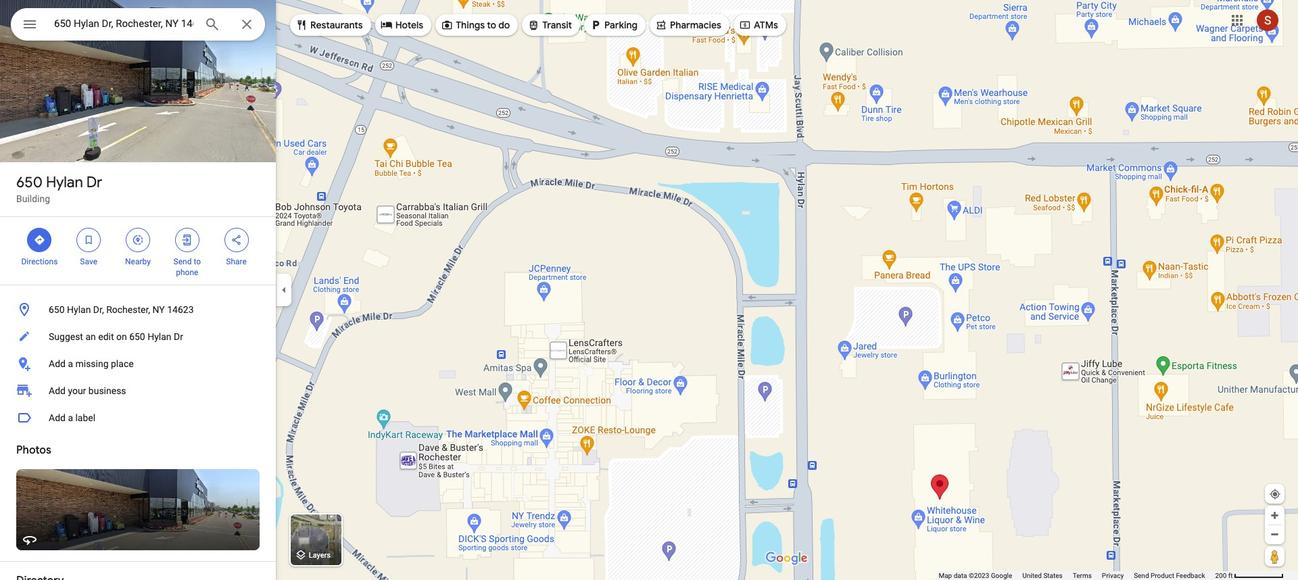 Task type: vqa. For each thing, say whether or not it's contained in the screenshot.
IF
no



Task type: describe. For each thing, give the bounding box(es) containing it.
suggest an edit on 650 hylan dr button
[[0, 323, 276, 350]]

200 ft
[[1216, 572, 1233, 580]]

states
[[1044, 572, 1063, 580]]


[[381, 18, 393, 32]]

your
[[68, 386, 86, 396]]

business
[[88, 386, 126, 396]]


[[655, 18, 668, 32]]

ft
[[1229, 572, 1233, 580]]

map data ©2023 google
[[939, 572, 1013, 580]]

privacy button
[[1102, 571, 1124, 580]]

do
[[499, 19, 510, 31]]


[[83, 233, 95, 248]]

200
[[1216, 572, 1227, 580]]

an
[[85, 331, 96, 342]]

hylan inside button
[[148, 331, 171, 342]]

add your business link
[[0, 377, 276, 404]]


[[181, 233, 193, 248]]

missing
[[75, 358, 109, 369]]

place
[[111, 358, 134, 369]]

things
[[456, 19, 485, 31]]

650 hylan dr main content
[[0, 0, 276, 580]]

send to phone
[[174, 257, 201, 277]]

google maps element
[[0, 0, 1299, 580]]

share
[[226, 257, 247, 266]]


[[528, 18, 540, 32]]

hotels
[[395, 19, 423, 31]]

ny
[[153, 304, 165, 315]]


[[230, 233, 243, 248]]

send for send product feedback
[[1134, 572, 1149, 580]]

send product feedback button
[[1134, 571, 1206, 580]]

650 hylan dr, rochester, ny 14623
[[49, 304, 194, 315]]

 things to do
[[441, 18, 510, 32]]

footer inside the google maps element
[[939, 571, 1216, 580]]

google account: sheryl atherton  
(sheryl.atherton@adept.ai) image
[[1257, 9, 1279, 31]]

directions
[[21, 257, 58, 266]]

dr inside 650 hylan dr building
[[86, 173, 102, 192]]

©2023
[[969, 572, 990, 580]]

send product feedback
[[1134, 572, 1206, 580]]

on
[[116, 331, 127, 342]]

 button
[[11, 8, 49, 43]]

200 ft button
[[1216, 572, 1284, 580]]

layers
[[309, 551, 331, 560]]

add a label button
[[0, 404, 276, 431]]

to inside the "send to phone"
[[194, 257, 201, 266]]


[[22, 15, 38, 34]]


[[33, 233, 46, 248]]

united states
[[1023, 572, 1063, 580]]

 restaurants
[[296, 18, 363, 32]]

show your location image
[[1269, 488, 1282, 500]]



Task type: locate. For each thing, give the bounding box(es) containing it.
add left the your
[[49, 386, 66, 396]]

2 add from the top
[[49, 386, 66, 396]]

add a label
[[49, 413, 95, 423]]

building
[[16, 193, 50, 204]]

0 vertical spatial 650
[[16, 173, 43, 192]]

 hotels
[[381, 18, 423, 32]]

0 vertical spatial hylan
[[46, 173, 83, 192]]


[[739, 18, 751, 32]]

product
[[1151, 572, 1175, 580]]

14623
[[167, 304, 194, 315]]

650 for dr
[[16, 173, 43, 192]]

a inside "add a missing place" button
[[68, 358, 73, 369]]

united
[[1023, 572, 1042, 580]]

0 vertical spatial to
[[487, 19, 496, 31]]

2 horizontal spatial 650
[[129, 331, 145, 342]]

show street view coverage image
[[1265, 546, 1285, 567]]

0 horizontal spatial to
[[194, 257, 201, 266]]

send up phone
[[174, 257, 192, 266]]

a
[[68, 358, 73, 369], [68, 413, 73, 423]]

dr up  at the top of page
[[86, 173, 102, 192]]

hylan left dr,
[[67, 304, 91, 315]]

1 horizontal spatial dr
[[174, 331, 183, 342]]

1 horizontal spatial to
[[487, 19, 496, 31]]

2 vertical spatial 650
[[129, 331, 145, 342]]

terms
[[1073, 572, 1092, 580]]

650 inside button
[[49, 304, 65, 315]]

to
[[487, 19, 496, 31], [194, 257, 201, 266]]

phone
[[176, 268, 198, 277]]

dr
[[86, 173, 102, 192], [174, 331, 183, 342]]

to up phone
[[194, 257, 201, 266]]

 atms
[[739, 18, 778, 32]]

google
[[991, 572, 1013, 580]]

dr,
[[93, 304, 104, 315]]

hylan inside 650 hylan dr building
[[46, 173, 83, 192]]

650 right on
[[129, 331, 145, 342]]

0 vertical spatial a
[[68, 358, 73, 369]]

hylan for dr,
[[67, 304, 91, 315]]

pharmacies
[[670, 19, 722, 31]]

a for label
[[68, 413, 73, 423]]

add your business
[[49, 386, 126, 396]]

650 hylan dr, rochester, ny 14623 button
[[0, 296, 276, 323]]

add a missing place
[[49, 358, 134, 369]]

send inside button
[[1134, 572, 1149, 580]]

send
[[174, 257, 192, 266], [1134, 572, 1149, 580]]

suggest an edit on 650 hylan dr
[[49, 331, 183, 342]]

0 horizontal spatial send
[[174, 257, 192, 266]]

add left label
[[49, 413, 66, 423]]

restaurants
[[310, 19, 363, 31]]

2 a from the top
[[68, 413, 73, 423]]

1 horizontal spatial 650
[[49, 304, 65, 315]]

650 inside button
[[129, 331, 145, 342]]

1 vertical spatial 650
[[49, 304, 65, 315]]

0 vertical spatial add
[[49, 358, 66, 369]]

to left do
[[487, 19, 496, 31]]

 pharmacies
[[655, 18, 722, 32]]

add for add your business
[[49, 386, 66, 396]]

1 vertical spatial send
[[1134, 572, 1149, 580]]

hylan for dr
[[46, 173, 83, 192]]

650 Hylan Dr, Rochester, NY 14623 field
[[11, 8, 265, 41]]

0 vertical spatial dr
[[86, 173, 102, 192]]

3 add from the top
[[49, 413, 66, 423]]

2 vertical spatial hylan
[[148, 331, 171, 342]]

 transit
[[528, 18, 572, 32]]

650 inside 650 hylan dr building
[[16, 173, 43, 192]]

zoom in image
[[1270, 511, 1280, 521]]

add down suggest
[[49, 358, 66, 369]]

dr inside button
[[174, 331, 183, 342]]

hylan up the 'building'
[[46, 173, 83, 192]]

 search field
[[11, 8, 265, 43]]

none field inside 650 hylan dr, rochester, ny 14623 field
[[54, 16, 193, 32]]

collapse side panel image
[[277, 283, 291, 298]]


[[590, 18, 602, 32]]

a left missing
[[68, 358, 73, 369]]

1 vertical spatial to
[[194, 257, 201, 266]]

add for add a missing place
[[49, 358, 66, 369]]

hylan
[[46, 173, 83, 192], [67, 304, 91, 315], [148, 331, 171, 342]]


[[296, 18, 308, 32]]

edit
[[98, 331, 114, 342]]

2 vertical spatial add
[[49, 413, 66, 423]]

1 vertical spatial add
[[49, 386, 66, 396]]

transit
[[543, 19, 572, 31]]

650
[[16, 173, 43, 192], [49, 304, 65, 315], [129, 331, 145, 342]]

add
[[49, 358, 66, 369], [49, 386, 66, 396], [49, 413, 66, 423]]

a for missing
[[68, 358, 73, 369]]

1 vertical spatial a
[[68, 413, 73, 423]]

650 up suggest
[[49, 304, 65, 315]]

save
[[80, 257, 97, 266]]

dr down 14623
[[174, 331, 183, 342]]

650 for dr,
[[49, 304, 65, 315]]

send left product
[[1134, 572, 1149, 580]]


[[132, 233, 144, 248]]

footer
[[939, 571, 1216, 580]]

hylan down ny
[[148, 331, 171, 342]]

 parking
[[590, 18, 638, 32]]


[[441, 18, 453, 32]]

map
[[939, 572, 952, 580]]

to inside  things to do
[[487, 19, 496, 31]]

privacy
[[1102, 572, 1124, 580]]

send inside the "send to phone"
[[174, 257, 192, 266]]

add inside add a label button
[[49, 413, 66, 423]]

atms
[[754, 19, 778, 31]]

1 add from the top
[[49, 358, 66, 369]]

add for add a label
[[49, 413, 66, 423]]

add a missing place button
[[0, 350, 276, 377]]

suggest
[[49, 331, 83, 342]]

terms button
[[1073, 571, 1092, 580]]

add inside the add your business 'link'
[[49, 386, 66, 396]]

feedback
[[1176, 572, 1206, 580]]

0 vertical spatial send
[[174, 257, 192, 266]]

hylan inside button
[[67, 304, 91, 315]]

actions for 650 hylan dr region
[[0, 217, 276, 285]]

1 vertical spatial dr
[[174, 331, 183, 342]]

data
[[954, 572, 967, 580]]

None field
[[54, 16, 193, 32]]

rochester,
[[106, 304, 150, 315]]

1 a from the top
[[68, 358, 73, 369]]

0 horizontal spatial 650
[[16, 173, 43, 192]]

a left label
[[68, 413, 73, 423]]

650 up the 'building'
[[16, 173, 43, 192]]

label
[[75, 413, 95, 423]]

united states button
[[1023, 571, 1063, 580]]

nearby
[[125, 257, 151, 266]]

send for send to phone
[[174, 257, 192, 266]]

parking
[[605, 19, 638, 31]]

photos
[[16, 444, 51, 457]]

add inside "add a missing place" button
[[49, 358, 66, 369]]

1 vertical spatial hylan
[[67, 304, 91, 315]]

650 hylan dr building
[[16, 173, 102, 204]]

zoom out image
[[1270, 530, 1280, 540]]

footer containing map data ©2023 google
[[939, 571, 1216, 580]]

a inside add a label button
[[68, 413, 73, 423]]

1 horizontal spatial send
[[1134, 572, 1149, 580]]

0 horizontal spatial dr
[[86, 173, 102, 192]]



